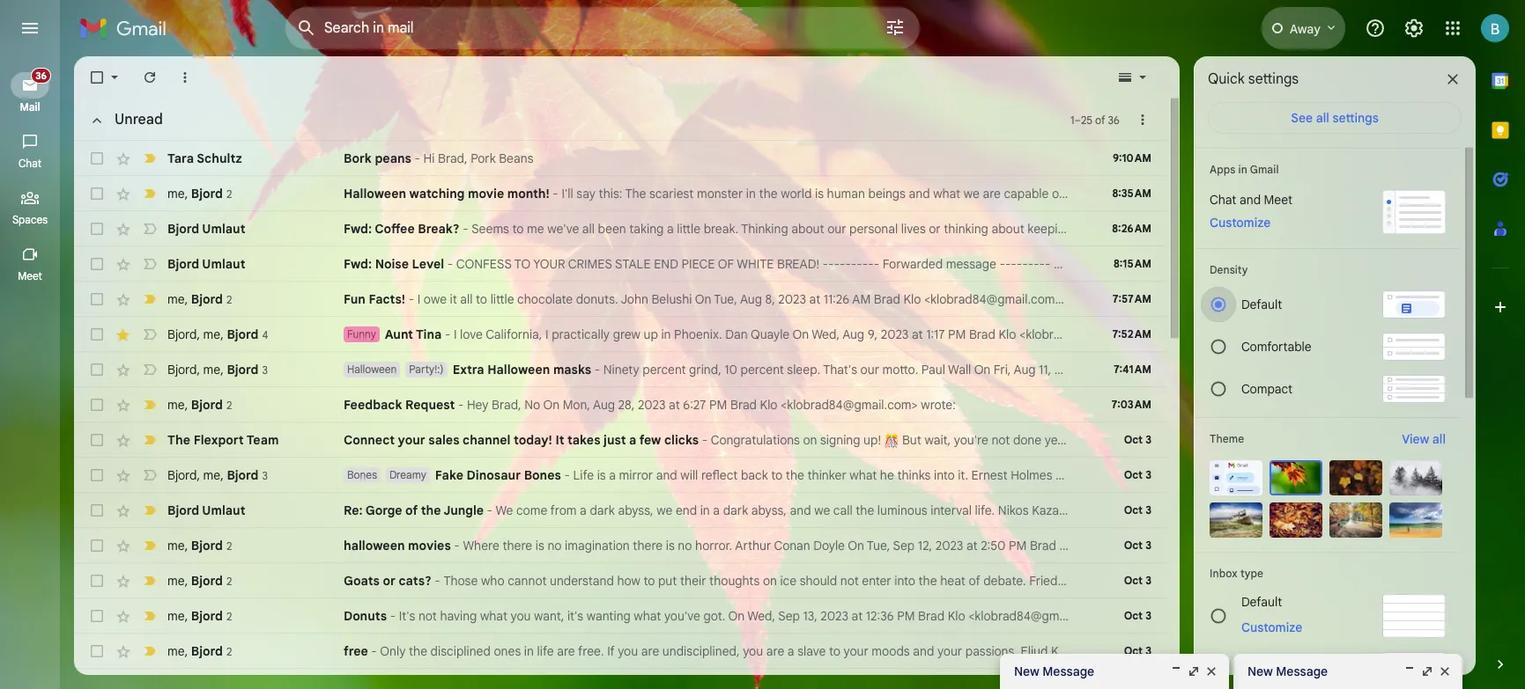 Task type: locate. For each thing, give the bounding box(es) containing it.
4 me , bjord 2 from the top
[[167, 538, 232, 554]]

chat down mail "heading"
[[18, 157, 41, 170]]

your
[[398, 433, 425, 448], [1365, 538, 1389, 554], [844, 644, 869, 660], [937, 644, 962, 660]]

umlaut for fwd: coffee break? - seems to me we've all been taking a little break. thinking about our personal lives or thinking about keeping our jobs. breaks are good. it's not a bad idea taking a break every now and then. 
[[202, 221, 245, 237]]

no left horror.
[[678, 538, 692, 554]]

row containing the flexport team
[[74, 423, 1166, 458]]

of right gorge
[[405, 503, 418, 519]]

2 horizontal spatial not
[[1244, 221, 1263, 237]]

phoenix.
[[674, 327, 722, 343]]

Search in mail search field
[[285, 7, 920, 49]]

1 bjord , me , bjord 3 from the top
[[167, 362, 268, 378]]

<klobrad84@gmail.com> up nietzsche
[[1080, 538, 1217, 554]]

have
[[1201, 609, 1228, 625]]

signing
[[820, 433, 860, 448]]

from:
[[1054, 256, 1085, 272]]

aug right "fri,"
[[1014, 362, 1036, 378]]

0 vertical spatial on
[[803, 433, 817, 448]]

who
[[481, 574, 505, 589]]

1 default from the top
[[1242, 297, 1282, 313]]

new down eliud
[[1014, 664, 1040, 680]]

we
[[657, 503, 673, 519], [814, 503, 830, 519]]

got.
[[704, 609, 725, 625]]

taking
[[629, 221, 664, 237], [1328, 221, 1362, 237]]

0 horizontal spatial minimize image
[[1169, 665, 1183, 679]]

1 vertical spatial 11,
[[1176, 503, 1188, 519]]

0 horizontal spatial new message
[[1014, 664, 1094, 680]]

flexport
[[194, 433, 244, 448]]

you right 'if'
[[618, 644, 638, 660]]

fun facts!
[[344, 292, 405, 308]]

unread tab panel
[[74, 99, 1525, 690]]

2 me , bjord 2 from the top
[[167, 291, 232, 307]]

quick
[[1208, 70, 1245, 88]]

1 new from the left
[[1014, 664, 1040, 680]]

1 vertical spatial customize button
[[1231, 618, 1313, 639]]

1 horizontal spatial we
[[814, 503, 830, 519]]

0 horizontal spatial of
[[405, 503, 418, 519]]

chat inside chat and meet customize
[[1210, 192, 1237, 208]]

break.
[[704, 221, 739, 237]]

0 horizontal spatial message
[[1043, 664, 1094, 680]]

3 oct from the top
[[1124, 504, 1143, 517]]

1 vertical spatial movie
[[1498, 538, 1525, 554]]

0 horizontal spatial halloween
[[344, 538, 405, 554]]

thinking
[[741, 221, 788, 237]]

0 horizontal spatial 12,
[[918, 538, 932, 554]]

brad up 9,
[[874, 292, 900, 308]]

1 vertical spatial guys
[[1283, 538, 1310, 554]]

fwd: for fwd: noise level - confess to your crimes stale end piece of white bread! ---------- forwarded message --------- from: bjord umlaut <sicritbjordd@gmail.com> date: mon, aug 7, 2023 at 10:58 am sub
[[344, 256, 372, 272]]

2 2 from the top
[[226, 293, 232, 306]]

little
[[677, 221, 701, 237], [490, 292, 514, 308]]

percent right 10
[[741, 362, 784, 378]]

keeping
[[1028, 221, 1072, 237]]

tue, up "can"
[[1160, 574, 1183, 589]]

4 oct from the top
[[1124, 539, 1143, 552]]

break
[[1375, 221, 1407, 237]]

can
[[1172, 609, 1192, 625]]

1 vertical spatial fwd:
[[344, 256, 372, 272]]

meet inside chat and meet customize
[[1264, 192, 1293, 208]]

all right view
[[1433, 432, 1446, 448]]

0 horizontal spatial chat
[[18, 157, 41, 170]]

1 horizontal spatial taking
[[1328, 221, 1362, 237]]

are down peterson on the bottom of page
[[1343, 538, 1361, 554]]

taking right the idea
[[1328, 221, 1362, 237]]

been
[[598, 221, 626, 237]]

quick settings
[[1208, 70, 1299, 88]]

re: gorge of the jungle - we come from a dark abyss, we end in a dark abyss, and we call the luminous interval life. nikos kazantzakis on mon, sep 11, 2023 at 10:24 am james peterson <james.peterson1902@gm
[[344, 503, 1525, 519]]

our
[[828, 221, 846, 237], [1075, 221, 1094, 237], [861, 362, 879, 378]]

pop out image
[[1187, 665, 1201, 679]]

me , bjord 2 for goats or cats?
[[167, 573, 232, 589]]

2 default from the top
[[1242, 595, 1282, 611]]

about left 'keeping'
[[992, 221, 1025, 237]]

halloween movies - where there is no imagination there is no horror. arthur conan doyle on tue, sep 12, 2023 at 2:50 pm brad klo <klobrad84@gmail.com> wrote: hey guys what are your favorite halloween movie
[[344, 538, 1525, 554]]

umlaut down breaks
[[1121, 256, 1161, 272]]

36 inside the 'unread' tab panel
[[1108, 113, 1120, 126]]

minimize image
[[1169, 665, 1183, 679], [1403, 665, 1417, 679]]

11 row from the top
[[74, 493, 1525, 529]]

gmail image
[[79, 11, 175, 46]]

inbox section options image
[[1134, 111, 1152, 129]]

1 horizontal spatial wed,
[[812, 327, 840, 343]]

me , bjord 2 for halloween watching movie month!
[[167, 185, 232, 201]]

bjord umlaut for fwd: noise level
[[167, 256, 245, 272]]

and right moods
[[913, 644, 934, 660]]

0 vertical spatial brad,
[[438, 151, 468, 167]]

beans
[[499, 151, 534, 167]]

brad, right the hi
[[438, 151, 468, 167]]

5 oct 3 from the top
[[1124, 575, 1152, 588]]

Search in mail text field
[[324, 19, 835, 37]]

1 vertical spatial tue,
[[867, 538, 890, 554]]

1 fwd: from the top
[[344, 221, 372, 237]]

halloween up the feedback in the left bottom of the page
[[347, 363, 397, 376]]

bjord , me , bjord 3 for fake dinosaur bones -
[[167, 467, 268, 483]]

0 horizontal spatial there
[[503, 538, 532, 554]]

is for around,
[[1520, 327, 1525, 343]]

tab list
[[1476, 56, 1525, 626]]

peans
[[375, 151, 411, 167]]

11, left the 10:24
[[1176, 503, 1188, 519]]

customize button up <sicritbjordd@gmail.com>
[[1199, 212, 1281, 234]]

nikos
[[998, 503, 1029, 519]]

masks
[[553, 362, 591, 378]]

customize inside chat and meet customize
[[1210, 215, 1271, 231]]

to right slave on the right bottom of the page
[[829, 644, 841, 660]]

0 horizontal spatial tue,
[[714, 292, 737, 308]]

wrote:
[[1065, 292, 1099, 308], [1160, 327, 1195, 343], [1339, 362, 1374, 378], [921, 397, 956, 413], [1221, 538, 1255, 554], [1109, 609, 1144, 625]]

1 vertical spatial wed,
[[747, 609, 776, 625]]

chat
[[18, 157, 41, 170], [1210, 192, 1237, 208]]

<klobrad84@gmail.com> up the compact
[[1199, 362, 1336, 378]]

the left flexport on the bottom
[[167, 433, 190, 448]]

7 row from the top
[[74, 352, 1515, 388]]

1 row from the top
[[74, 141, 1166, 176]]

15 row from the top
[[74, 634, 1472, 670]]

2 vertical spatial of
[[969, 574, 980, 589]]

fake dinosaur bones -
[[435, 468, 573, 484]]

at left 6:27
[[669, 397, 680, 413]]

meet heading
[[0, 270, 60, 284]]

all left been
[[582, 221, 595, 237]]

channel
[[463, 433, 511, 448]]

1 horizontal spatial about
[[992, 221, 1025, 237]]

0 vertical spatial or
[[929, 221, 941, 237]]

chat inside chat heading
[[18, 157, 41, 170]]

2:50
[[981, 538, 1006, 554]]

white
[[737, 256, 774, 272]]

search in mail image
[[291, 12, 322, 44]]

and inside chat and meet customize
[[1240, 192, 1261, 208]]

wrote: down paul
[[921, 397, 956, 413]]

2 for halloween watching movie month!
[[226, 187, 232, 200]]

1 horizontal spatial new
[[1248, 664, 1273, 680]]

sales
[[428, 433, 460, 448]]

2 there from the left
[[633, 538, 663, 554]]

settings inside quick settings element
[[1248, 70, 1299, 88]]

undisciplined,
[[662, 644, 740, 660]]

brad up friedrich
[[1030, 538, 1056, 554]]

i right "can"
[[1195, 609, 1198, 625]]

1 horizontal spatial settings
[[1333, 110, 1379, 126]]

you
[[1389, 292, 1409, 308], [1430, 362, 1450, 378], [511, 609, 531, 625], [618, 644, 638, 660], [743, 644, 763, 660]]

1 2 from the top
[[226, 187, 232, 200]]

0 horizontal spatial bones
[[347, 469, 377, 482]]

6 me , bjord 2 from the top
[[167, 608, 232, 624]]

1 horizontal spatial new message
[[1248, 664, 1328, 680]]

at left 1:58
[[1230, 644, 1242, 660]]

5 me , bjord 2 from the top
[[167, 573, 232, 589]]

1 horizontal spatial what
[[634, 609, 661, 625]]

new message down eliud
[[1014, 664, 1094, 680]]

1 horizontal spatial tue,
[[867, 538, 890, 554]]

personal
[[849, 221, 898, 237]]

klo up 'exchange' at the bottom
[[1350, 574, 1367, 589]]

1
[[1071, 113, 1075, 126]]

cannot
[[508, 574, 547, 589]]

2 row from the top
[[74, 176, 1166, 211]]

1 horizontal spatial chat
[[1210, 192, 1237, 208]]

3 2 from the top
[[226, 399, 232, 412]]

wed, right kipchoge
[[1126, 644, 1154, 660]]

or right lives
[[929, 221, 941, 237]]

t
[[1522, 292, 1525, 308]]

you left want,
[[511, 609, 531, 625]]

new message for pop out icon
[[1248, 664, 1328, 680]]

2 abyss, from the left
[[751, 503, 787, 519]]

0 horizontal spatial abyss,
[[618, 503, 654, 519]]

2 horizontal spatial is
[[1520, 327, 1525, 343]]

1 new message from the left
[[1014, 664, 1094, 680]]

tue,
[[714, 292, 737, 308], [867, 538, 890, 554], [1160, 574, 1183, 589]]

1 vertical spatial or
[[383, 574, 396, 589]]

california
[[1463, 327, 1516, 343]]

settings
[[1248, 70, 1299, 88], [1333, 110, 1379, 126]]

no
[[548, 538, 562, 554], [678, 538, 692, 554]]

1 oct from the top
[[1124, 434, 1143, 447]]

halloween down <james.peterson1902@gm
[[1438, 538, 1495, 554]]

1 no from the left
[[548, 538, 562, 554]]

1 vertical spatial 36
[[1108, 113, 1120, 126]]

passions.
[[966, 644, 1018, 660]]

umlaut for re: gorge of the jungle - we come from a dark abyss, we end in a dark abyss, and we call the luminous interval life. nikos kazantzakis on mon, sep 11, 2023 at 10:24 am james peterson <james.peterson1902@gm
[[202, 503, 245, 519]]

umlaut up the bjord , me , bjord 4
[[202, 256, 245, 272]]

klo up "fri,"
[[999, 327, 1016, 343]]

bjord umlaut down flexport on the bottom
[[167, 503, 245, 519]]

0 vertical spatial 13,
[[803, 609, 818, 625]]

wrote: right "7:52 am"
[[1160, 327, 1195, 343]]

wall
[[948, 362, 971, 378]]

0 vertical spatial chat
[[18, 157, 41, 170]]

1 horizontal spatial movie
[[1498, 538, 1525, 554]]

slave
[[798, 644, 826, 660]]

at left 7:08
[[1085, 362, 1097, 378]]

2
[[226, 187, 232, 200], [226, 293, 232, 306], [226, 399, 232, 412], [226, 540, 232, 553], [226, 575, 232, 588], [226, 610, 232, 623], [226, 645, 232, 659]]

7:03 am
[[1112, 398, 1152, 411]]

1 horizontal spatial it's
[[1225, 221, 1241, 237]]

1 vertical spatial bjord , me , bjord 3
[[167, 467, 268, 483]]

halloween for halloween
[[347, 363, 397, 376]]

0 vertical spatial default
[[1242, 297, 1282, 313]]

see all settings button
[[1208, 102, 1462, 134]]

1 there from the left
[[503, 538, 532, 554]]

imagination
[[565, 538, 630, 554]]

all right see
[[1316, 110, 1329, 126]]

navigation
[[0, 56, 62, 690]]

abyss,
[[618, 503, 654, 519], [751, 503, 787, 519]]

customize button
[[1199, 212, 1281, 234], [1231, 618, 1313, 639]]

movie down 'pork'
[[468, 186, 504, 202]]

1:58
[[1245, 644, 1266, 660]]

0 vertical spatial guys
[[1127, 292, 1154, 308]]

13,
[[803, 609, 818, 625], [1182, 644, 1196, 660]]

2 vertical spatial mon,
[[1120, 503, 1148, 519]]

2 bjord umlaut from the top
[[167, 256, 245, 272]]

1 horizontal spatial little
[[677, 221, 701, 237]]

percent down up in the left top of the page
[[643, 362, 686, 378]]

<klobrad84@gmail.com> down 'message'
[[924, 292, 1061, 308]]

2 horizontal spatial wed,
[[1126, 644, 1154, 660]]

dark up "imagination"
[[590, 503, 615, 519]]

1 horizontal spatial abyss,
[[751, 503, 787, 519]]

0 horizontal spatial meet
[[18, 270, 42, 283]]

1 horizontal spatial of
[[969, 574, 980, 589]]

the right only
[[409, 644, 427, 660]]

i left love
[[454, 327, 457, 343]]

of right heat
[[969, 574, 980, 589]]

0 horizontal spatial no
[[548, 538, 562, 554]]

message down readings
[[1276, 664, 1328, 680]]

or left cats?
[[383, 574, 396, 589]]

2 no from the left
[[678, 538, 692, 554]]

it
[[450, 292, 457, 308]]

6 row from the top
[[74, 317, 1525, 352]]

0 horizontal spatial brad,
[[438, 151, 468, 167]]

brad down goats or cats? - those who cannot understand how to put their thoughts on ice should not enter into the heat of debate. friedrich nietzsche on tue, sep 12, 2023 at 4:19 pm brad klo <klobrad84@gmail.com> wro
[[918, 609, 945, 625]]

donuts.
[[576, 292, 618, 308]]

me , bjord 2 for halloween movies
[[167, 538, 232, 554]]

9:10 am
[[1113, 152, 1152, 165]]

1 minimize image from the left
[[1169, 665, 1183, 679]]

13, up pop out image
[[1182, 644, 1196, 660]]

what down who
[[480, 609, 508, 625]]

2 new from the left
[[1248, 664, 1273, 680]]

hi
[[423, 151, 435, 167]]

her
[[1395, 327, 1414, 343]]

1 horizontal spatial dark
[[723, 503, 748, 519]]

from
[[550, 503, 577, 519]]

meet inside heading
[[18, 270, 42, 283]]

0 horizontal spatial it's
[[399, 609, 415, 625]]

view all button
[[1392, 429, 1457, 450]]

0 vertical spatial 11,
[[1039, 362, 1051, 378]]

1 vertical spatial am
[[852, 292, 871, 308]]

1 horizontal spatial message
[[1276, 664, 1328, 680]]

settings inside see all settings button
[[1333, 110, 1379, 126]]

bork
[[344, 151, 372, 167]]

donuts
[[344, 609, 387, 625]]

7 oct from the top
[[1124, 645, 1143, 658]]

0 vertical spatial bjord , me , bjord 3
[[167, 362, 268, 378]]

fwd:
[[344, 221, 372, 237], [344, 256, 372, 272]]

is right california
[[1520, 327, 1525, 343]]

main menu image
[[19, 18, 41, 39]]

abyss, left end in the left of the page
[[618, 503, 654, 519]]

0 horizontal spatial wed,
[[747, 609, 776, 625]]

1 vertical spatial of
[[405, 503, 418, 519]]

halloween for halloween watching movie month! -
[[344, 186, 406, 202]]

1 abyss, from the left
[[618, 503, 654, 519]]

1 bjord umlaut from the top
[[167, 221, 245, 237]]

2 dark from the left
[[723, 503, 748, 519]]

2 for goats or cats?
[[226, 575, 232, 588]]

brad, left no
[[492, 397, 521, 413]]

1 vertical spatial settings
[[1333, 110, 1379, 126]]

1 horizontal spatial mon,
[[1120, 503, 1148, 519]]

there
[[503, 538, 532, 554], [633, 538, 663, 554]]

0 vertical spatial bjord umlaut
[[167, 221, 245, 237]]

1:17
[[926, 327, 945, 343]]

hole
[[1482, 292, 1506, 308]]

4
[[262, 328, 268, 341]]

kazantzakis
[[1032, 503, 1098, 519]]

6:27
[[683, 397, 706, 413]]

are left slave on the right bottom of the page
[[766, 644, 784, 660]]

0 vertical spatial customize
[[1210, 215, 1271, 231]]

1 vertical spatial brad,
[[492, 397, 521, 413]]

1 vertical spatial bjord umlaut
[[167, 256, 245, 272]]

bjord umlaut for re: gorge of the jungle
[[167, 503, 245, 519]]

2 for feedback request
[[226, 399, 232, 412]]

1 horizontal spatial minimize image
[[1403, 665, 1417, 679]]

0 horizontal spatial dark
[[590, 503, 615, 519]]

0 horizontal spatial taking
[[629, 221, 664, 237]]

5 oct from the top
[[1124, 575, 1143, 588]]

1 horizontal spatial guys
[[1283, 538, 1310, 554]]

2 new message from the left
[[1248, 664, 1328, 680]]

pm
[[948, 327, 966, 343], [1127, 362, 1145, 378], [709, 397, 727, 413], [1009, 538, 1027, 554], [1299, 574, 1317, 589], [897, 609, 915, 625], [1269, 644, 1287, 660]]

on
[[803, 433, 817, 448], [763, 574, 777, 589]]

mail heading
[[0, 100, 60, 115]]

brad,
[[438, 151, 468, 167], [492, 397, 521, 413]]

1 vertical spatial little
[[490, 292, 514, 308]]

belushi
[[652, 292, 692, 308]]

minimize image for pop out icon
[[1403, 665, 1417, 679]]

new down 1:58
[[1248, 664, 1273, 680]]

i left 'also'
[[1245, 327, 1248, 343]]

None checkbox
[[88, 69, 106, 86], [88, 185, 106, 203], [88, 220, 106, 238], [88, 256, 106, 273], [88, 432, 106, 449], [88, 467, 106, 485], [88, 502, 106, 520], [88, 537, 106, 555], [88, 573, 106, 590], [88, 69, 106, 86], [88, 185, 106, 203], [88, 220, 106, 238], [88, 256, 106, 273], [88, 432, 106, 449], [88, 467, 106, 485], [88, 502, 106, 520], [88, 537, 106, 555], [88, 573, 106, 590]]

mon, right date:
[[1345, 256, 1372, 272]]

1 horizontal spatial percent
[[741, 362, 784, 378]]

2 minimize image from the left
[[1403, 665, 1417, 679]]

1 horizontal spatial 13,
[[1182, 644, 1196, 660]]

0 vertical spatial customize button
[[1199, 212, 1281, 234]]

on right quayle
[[793, 327, 809, 343]]

3 bjord umlaut from the top
[[167, 503, 245, 519]]

brad, for hi
[[438, 151, 468, 167]]

4 oct 3 from the top
[[1124, 539, 1152, 552]]

10
[[725, 362, 737, 378]]

connect your sales channel today! it takes just a few clicks
[[344, 433, 699, 448]]

row
[[74, 141, 1166, 176], [74, 176, 1166, 211], [74, 211, 1525, 247], [74, 247, 1525, 282], [74, 282, 1525, 317], [74, 317, 1525, 352], [74, 352, 1515, 388], [74, 388, 1166, 423], [74, 423, 1166, 458], [74, 458, 1166, 493], [74, 493, 1525, 529], [74, 529, 1525, 564], [74, 564, 1525, 599], [74, 599, 1433, 634], [74, 634, 1472, 670], [74, 670, 1166, 690]]

2 for halloween movies
[[226, 540, 232, 553]]

row containing tara schultz
[[74, 141, 1166, 176]]

0 horizontal spatial settings
[[1248, 70, 1299, 88]]

wed, down thoughts
[[747, 609, 776, 625]]

1 horizontal spatial am
[[1269, 503, 1288, 519]]

3 oct 3 from the top
[[1124, 504, 1152, 517]]

0 vertical spatial settings
[[1248, 70, 1299, 88]]

at left the 10:24
[[1222, 503, 1233, 519]]

0 vertical spatial 36
[[35, 70, 47, 82]]

1 vertical spatial on
[[763, 574, 777, 589]]

2 halloween from the left
[[1438, 538, 1495, 554]]

your left the sales
[[398, 433, 425, 448]]

1 horizontal spatial meet
[[1264, 192, 1293, 208]]

mon, right kazantzakis
[[1120, 503, 1148, 519]]

<klobrad84@gmail.com
[[1341, 644, 1472, 660]]

0 vertical spatial it's
[[1225, 221, 1241, 237]]

into
[[895, 574, 915, 589]]

2 bjord , me , bjord 3 from the top
[[167, 467, 268, 483]]

7 2 from the top
[[226, 645, 232, 659]]

bjord
[[191, 185, 223, 201], [167, 221, 199, 237], [167, 256, 199, 272], [1089, 256, 1118, 272], [191, 291, 223, 307], [167, 326, 197, 342], [227, 326, 259, 342], [167, 362, 197, 378], [227, 362, 259, 378], [191, 397, 223, 413], [167, 467, 197, 483], [227, 467, 259, 483], [167, 503, 199, 519], [191, 538, 223, 554], [191, 573, 223, 589], [191, 608, 223, 624], [191, 644, 223, 660]]

thinking
[[944, 221, 989, 237]]

1 me , bjord 2 from the top
[[167, 185, 232, 201]]

fun
[[344, 292, 366, 308]]

1 vertical spatial it's
[[399, 609, 415, 625]]

little up california,
[[490, 292, 514, 308]]

settings image
[[1404, 18, 1425, 39]]

1 we from the left
[[657, 503, 673, 519]]

5 row from the top
[[74, 282, 1525, 317]]

13 row from the top
[[74, 564, 1525, 599]]

0 horizontal spatial movie
[[468, 186, 504, 202]]

our right that's
[[861, 362, 879, 378]]

None checkbox
[[88, 150, 106, 167], [88, 291, 106, 308], [88, 326, 106, 344], [88, 361, 106, 379], [88, 397, 106, 414], [88, 608, 106, 626], [88, 643, 106, 661], [88, 150, 106, 167], [88, 291, 106, 308], [88, 326, 106, 344], [88, 361, 106, 379], [88, 397, 106, 414], [88, 608, 106, 626], [88, 643, 106, 661]]

what up inbox type element
[[1313, 538, 1340, 554]]

navigation containing mail
[[0, 56, 62, 690]]

2 message from the left
[[1276, 664, 1328, 680]]

9 row from the top
[[74, 423, 1166, 458]]

end
[[676, 503, 697, 519]]

0 vertical spatial meet
[[1264, 192, 1293, 208]]

2 fwd: from the top
[[344, 256, 372, 272]]

bjord , me , bjord 3 down flexport on the bottom
[[167, 467, 268, 483]]

it
[[555, 433, 564, 448]]

close image
[[1438, 665, 1452, 679]]

6 2 from the top
[[226, 610, 232, 623]]

love
[[460, 327, 483, 343]]

jungle
[[443, 503, 484, 519]]

chat for chat and meet customize
[[1210, 192, 1237, 208]]

fwd: for fwd: coffee break? - seems to me we've all been taking a little break. thinking about our personal lives or thinking about keeping our jobs. breaks are good. it's not a bad idea taking a break every now and then. 
[[344, 221, 372, 237]]

2 for free
[[226, 645, 232, 659]]

7 me , bjord 2 from the top
[[167, 644, 232, 660]]

1 message from the left
[[1043, 664, 1094, 680]]

1 vertical spatial mon,
[[563, 397, 590, 413]]

breaks
[[1127, 221, 1165, 237]]

4 2 from the top
[[226, 540, 232, 553]]

quick settings element
[[1208, 70, 1299, 102]]

me , bjord 2 for feedback request
[[167, 397, 232, 413]]

3 me , bjord 2 from the top
[[167, 397, 232, 413]]

5 2 from the top
[[226, 575, 232, 588]]

7:41 am
[[1114, 363, 1152, 376]]

0 vertical spatial of
[[1095, 113, 1105, 126]]



Task type: describe. For each thing, give the bounding box(es) containing it.
the left jungle
[[421, 503, 441, 519]]

14 row from the top
[[74, 599, 1433, 634]]

0 vertical spatial am
[[1489, 256, 1508, 272]]

in right end in the left of the page
[[700, 503, 710, 519]]

halloween down california,
[[488, 362, 550, 378]]

unread button
[[79, 103, 170, 138]]

0 vertical spatial 12,
[[918, 538, 932, 554]]

1 horizontal spatial our
[[861, 362, 879, 378]]

0 horizontal spatial not
[[418, 609, 437, 625]]

john
[[621, 292, 648, 308]]

0 horizontal spatial 13,
[[803, 609, 818, 625]]

understand
[[550, 574, 614, 589]]

those
[[444, 574, 478, 589]]

up!
[[864, 433, 881, 448]]

fri,
[[994, 362, 1011, 378]]

0 horizontal spatial or
[[383, 574, 396, 589]]

your left passions.
[[937, 644, 962, 660]]

2 for donuts
[[226, 610, 232, 623]]

6 oct 3 from the top
[[1124, 610, 1152, 623]]

and up conan
[[790, 503, 811, 519]]

message for pop out icon
[[1276, 664, 1328, 680]]

at left 12:36
[[852, 609, 863, 625]]

aunt
[[385, 327, 413, 343]]

2023 up some
[[1229, 574, 1256, 589]]

fake
[[435, 468, 463, 484]]

2023 right 7,
[[1411, 256, 1439, 272]]

at left 4:19 at the right of page
[[1260, 574, 1271, 589]]

see all settings
[[1291, 110, 1379, 126]]

on right belushi on the top of the page
[[695, 292, 711, 308]]

type
[[1241, 567, 1264, 581]]

<klobrad84@gmail.com> up the for
[[1370, 574, 1507, 589]]

connect
[[344, 433, 395, 448]]

doyle
[[814, 538, 845, 554]]

1 dark from the left
[[590, 503, 615, 519]]

friedrich
[[1029, 574, 1079, 589]]

brad, for hey
[[492, 397, 521, 413]]

call
[[833, 503, 853, 519]]

wrote: down nietzsche
[[1109, 609, 1144, 625]]

you right did
[[1389, 292, 1409, 308]]

10 row from the top
[[74, 458, 1166, 493]]

2023 right 9,
[[881, 327, 909, 343]]

practically
[[552, 327, 610, 343]]

unread
[[115, 111, 163, 129]]

1 horizontal spatial bones
[[524, 468, 561, 484]]

extra halloween masks - ninety percent grind, 10 percent sleep. that's our motto. paul wall on fri, aug 11, 2023 at 7:08 pm brad klo <klobrad84@gmail.com> wrote: yes!! can you set me up?
[[453, 362, 1515, 378]]

sub
[[1511, 256, 1525, 272]]

2 oct 3 from the top
[[1124, 469, 1152, 482]]

klo down kazantzakis
[[1060, 538, 1077, 554]]

ice
[[780, 574, 797, 589]]

aug left 28,
[[593, 397, 615, 413]]

disciplined
[[431, 644, 491, 660]]

7:57 am
[[1113, 293, 1152, 306]]

thoughts
[[709, 574, 760, 589]]

0 horizontal spatial is
[[536, 538, 544, 554]]

also
[[1252, 327, 1274, 343]]

to right it
[[476, 292, 487, 308]]

customize button for default
[[1231, 618, 1313, 639]]

2 vertical spatial am
[[1269, 503, 1288, 519]]

are right life
[[557, 644, 575, 660]]

apps
[[1210, 163, 1236, 176]]

view all
[[1402, 432, 1446, 448]]

<klobrad84@gmail.com> up 7:08
[[1020, 327, 1157, 343]]

close image
[[1205, 665, 1219, 679]]

support image
[[1365, 18, 1386, 39]]

unread main content
[[74, 56, 1525, 690]]

feedback request - hey brad, no on mon, aug 28, 2023 at 6:27 pm brad klo <klobrad84@gmail.com> wrote:
[[344, 397, 956, 413]]

know??
[[1413, 292, 1455, 308]]

chat for chat
[[18, 157, 41, 170]]

apps in gmail
[[1210, 163, 1279, 176]]

1 horizontal spatial 11,
[[1176, 503, 1188, 519]]

inbox
[[1210, 567, 1238, 581]]

a right end in the left of the page
[[713, 503, 720, 519]]

message for pop out image
[[1043, 664, 1094, 680]]

is for imagination
[[666, 538, 675, 554]]

the right "into"
[[919, 574, 937, 589]]

2 horizontal spatial our
[[1075, 221, 1094, 237]]

1 horizontal spatial or
[[929, 221, 941, 237]]

aug left 9,
[[843, 327, 864, 343]]

1 oct 3 from the top
[[1124, 434, 1152, 447]]

me , bjord 2 for free
[[167, 644, 232, 660]]

brad up extra halloween masks - ninety percent grind, 10 percent sleep. that's our motto. paul wall on fri, aug 11, 2023 at 7:08 pm brad klo <klobrad84@gmail.com> wrote: yes!! can you set me up?
[[969, 327, 996, 343]]

bjord , me , bjord 3 for extra halloween masks - ninety percent grind, 10 percent sleep. that's our motto. paul wall on fri, aug 11, 2023 at 7:08 pm brad klo <klobrad84@gmail.com> wrote: yes!! can you set me up?
[[167, 362, 268, 378]]

paul
[[922, 362, 945, 378]]

where
[[463, 538, 499, 554]]

1 about from the left
[[791, 221, 824, 237]]

on right kipchoge
[[1107, 644, 1124, 660]]

at left 10:58
[[1443, 256, 1454, 272]]

2023 down interval
[[936, 538, 963, 554]]

1 horizontal spatial on
[[803, 433, 817, 448]]

8 row from the top
[[74, 388, 1166, 423]]

the right call
[[856, 503, 874, 519]]

their
[[680, 574, 706, 589]]

message
[[946, 256, 996, 272]]

confess
[[456, 256, 512, 272]]

are left good.
[[1168, 221, 1186, 237]]

inbox type
[[1210, 567, 1264, 581]]

6 oct from the top
[[1124, 610, 1143, 623]]

funny
[[347, 328, 376, 341]]

0 vertical spatial little
[[677, 221, 701, 237]]

pm right 4:19 at the right of page
[[1299, 574, 1317, 589]]

28,
[[618, 397, 635, 413]]

0 horizontal spatial 11,
[[1039, 362, 1051, 378]]

10:58
[[1457, 256, 1486, 272]]

congratulations
[[711, 433, 800, 448]]

your left favorite
[[1365, 538, 1389, 554]]

0 horizontal spatial what
[[480, 609, 508, 625]]

brad up 'first'
[[1290, 644, 1317, 660]]

bad
[[1276, 221, 1297, 237]]

new message for pop out image
[[1014, 664, 1094, 680]]

chat and meet customize
[[1210, 192, 1293, 231]]

1 taking from the left
[[629, 221, 664, 237]]

a up end
[[667, 221, 674, 237]]

on right got.
[[728, 609, 745, 625]]

movies
[[408, 538, 451, 554]]

in left t
[[1509, 292, 1519, 308]]

pm right 1:58
[[1269, 644, 1287, 660]]

forget
[[1311, 327, 1345, 343]]

theme element
[[1210, 431, 1244, 448]]

wrote: down from:
[[1065, 292, 1099, 308]]

pm right 12:36
[[897, 609, 915, 625]]

2023 down should
[[821, 609, 849, 625]]

compact
[[1242, 382, 1293, 397]]

chat heading
[[0, 157, 60, 171]]

me , bjord 2 for donuts
[[167, 608, 232, 624]]

you left set
[[1430, 362, 1450, 378]]

schultz
[[197, 151, 242, 167]]

break?
[[418, 221, 460, 237]]

i left owe
[[417, 292, 421, 308]]

25
[[1081, 113, 1093, 126]]

watching
[[409, 186, 465, 202]]

did you know?? the hole in t
[[1364, 292, 1525, 308]]

hey up "7:52 am"
[[1102, 292, 1124, 308]]

0 horizontal spatial mon,
[[563, 397, 590, 413]]

hey left "can"
[[1147, 609, 1168, 625]]

refresh image
[[141, 69, 159, 86]]

spaces heading
[[0, 213, 60, 227]]

36 inside 'navigation'
[[35, 70, 47, 82]]

0 vertical spatial the
[[1457, 292, 1479, 308]]

at left 2:50
[[967, 538, 978, 554]]

4 row from the top
[[74, 247, 1525, 282]]

inbox type element
[[1210, 567, 1446, 581]]

0 horizontal spatial our
[[828, 221, 846, 237]]

to left put at the left of the page
[[644, 574, 655, 589]]

around,
[[1417, 327, 1460, 343]]

james
[[1290, 503, 1327, 519]]

customize button for chat and meet
[[1199, 212, 1281, 234]]

re:
[[344, 503, 363, 519]]

hey up channel
[[467, 397, 489, 413]]

klo down heat
[[948, 609, 965, 625]]

2 percent from the left
[[741, 362, 784, 378]]

12 row from the top
[[74, 529, 1525, 564]]

a left break
[[1365, 221, 1372, 237]]

advanced search options image
[[878, 10, 913, 45]]

1 vertical spatial 12,
[[1211, 574, 1225, 589]]

–
[[1075, 113, 1081, 126]]

1 vertical spatial the
[[167, 433, 190, 448]]

see
[[1291, 110, 1313, 126]]

wrote: up inbox type at the bottom right of page
[[1221, 538, 1255, 554]]

seems
[[472, 221, 509, 237]]

klo up congratulations
[[760, 397, 778, 413]]

wrote: left yes!!
[[1339, 362, 1374, 378]]

are right 'if'
[[641, 644, 659, 660]]

2 for fun facts!
[[226, 293, 232, 306]]

aug left the 8,
[[740, 292, 762, 308]]

klo down the forwarded
[[904, 292, 921, 308]]

you right undisciplined,
[[743, 644, 763, 660]]

0 vertical spatial movie
[[468, 186, 504, 202]]

2 about from the left
[[992, 221, 1025, 237]]

1 percent from the left
[[643, 362, 686, 378]]

first
[[1299, 669, 1322, 685]]

🎊 image
[[884, 434, 899, 449]]

on left "fri,"
[[974, 362, 991, 378]]

debate.
[[983, 574, 1026, 589]]

california,
[[486, 327, 542, 343]]

a left few
[[629, 433, 637, 448]]

new for pop out image
[[1014, 664, 1040, 680]]

enter
[[862, 574, 891, 589]]

pm right 7:08
[[1127, 362, 1145, 378]]

more image
[[176, 69, 194, 86]]

pop out image
[[1420, 665, 1434, 679]]

0 horizontal spatial little
[[490, 292, 514, 308]]

halloween watching movie month! -
[[344, 186, 562, 202]]

a right from
[[580, 503, 587, 519]]

heat
[[940, 574, 966, 589]]

me , bjord 2 for fun facts!
[[167, 291, 232, 307]]

want,
[[534, 609, 564, 625]]

to right seems
[[512, 221, 524, 237]]

brad up congratulations
[[730, 397, 757, 413]]

at left 1:17
[[912, 327, 923, 343]]

on right nietzsche
[[1141, 574, 1157, 589]]

month!
[[507, 186, 550, 202]]

cats?
[[399, 574, 432, 589]]

3 row from the top
[[74, 211, 1525, 247]]

2 oct from the top
[[1124, 469, 1143, 482]]

come
[[516, 503, 547, 519]]

umlaut for fwd: noise level - confess to your crimes stale end piece of white bread! ---------- forwarded message --------- from: bjord umlaut <sicritbjordd@gmail.com> date: mon, aug 7, 2023 at 10:58 am sub
[[202, 256, 245, 272]]

klo right 7:41 am
[[1178, 362, 1196, 378]]

hey up type
[[1258, 538, 1280, 554]]

7 oct 3 from the top
[[1124, 645, 1152, 658]]

new for pop out icon
[[1248, 664, 1273, 680]]

that's
[[823, 362, 857, 378]]

in right up in the left top of the page
[[661, 327, 671, 343]]

0 horizontal spatial am
[[852, 292, 871, 308]]

dan
[[725, 327, 748, 343]]

coffee
[[375, 221, 415, 237]]

free
[[344, 644, 368, 660]]

12:36
[[866, 609, 894, 625]]

palm
[[1265, 609, 1292, 625]]

1 vertical spatial 13,
[[1182, 644, 1196, 660]]

2 we from the left
[[814, 503, 830, 519]]

facts!
[[369, 292, 405, 308]]

favorite
[[1392, 538, 1435, 554]]

bjord umlaut for fwd: coffee break?
[[167, 221, 245, 237]]

your left moods
[[844, 644, 869, 660]]

display density element
[[1210, 263, 1446, 277]]

<klobrad84@gmail.com> up eliud
[[969, 609, 1106, 625]]

1 vertical spatial customize
[[1242, 620, 1302, 636]]

minimize image for pop out image
[[1169, 665, 1183, 679]]

brad up the 7:03 am
[[1149, 362, 1175, 378]]

1 halloween from the left
[[344, 538, 405, 554]]

all right it
[[460, 292, 473, 308]]

16 row from the top
[[74, 670, 1166, 690]]

on right doyle
[[848, 538, 864, 554]]

toggle split pane mode image
[[1116, 69, 1134, 86]]

goats
[[344, 574, 380, 589]]

extra
[[453, 362, 484, 378]]

<klobrad84@gmail.com> up "signing"
[[781, 397, 918, 413]]

piece
[[682, 256, 715, 272]]

klo up 'first'
[[1320, 644, 1338, 660]]

2 vertical spatial wed,
[[1126, 644, 1154, 660]]

and right now
[[1470, 221, 1491, 237]]

2 taking from the left
[[1328, 221, 1362, 237]]

1 vertical spatial not
[[840, 574, 859, 589]]

i right california,
[[545, 327, 549, 343]]

did
[[1367, 292, 1386, 308]]

free - only the disciplined ones in life are free. if you are undisciplined, you are a slave to your moods and your passions. eliud kipchoge on wed, sep 13, 2023 at 1:58 pm brad klo <klobrad84@gmail.com
[[344, 644, 1472, 660]]

brad up readings
[[1320, 574, 1346, 589]]

life
[[537, 644, 554, 660]]

at left 11:26
[[809, 292, 821, 308]]

pm right 6:27
[[709, 397, 727, 413]]

we
[[496, 503, 513, 519]]

moods
[[872, 644, 910, 660]]

2 horizontal spatial what
[[1313, 538, 1340, 554]]

pm right 1:17
[[948, 327, 966, 343]]

in right apps
[[1238, 163, 1248, 176]]

0 vertical spatial mon,
[[1345, 256, 1372, 272]]

2 horizontal spatial tue,
[[1160, 574, 1183, 589]]

just
[[604, 433, 626, 448]]

8:15 am
[[1114, 257, 1152, 271]]

0 horizontal spatial on
[[763, 574, 777, 589]]

2023 left 7:08
[[1054, 362, 1082, 378]]



Task type: vqa. For each thing, say whether or not it's contained in the screenshot.
top It's
yes



